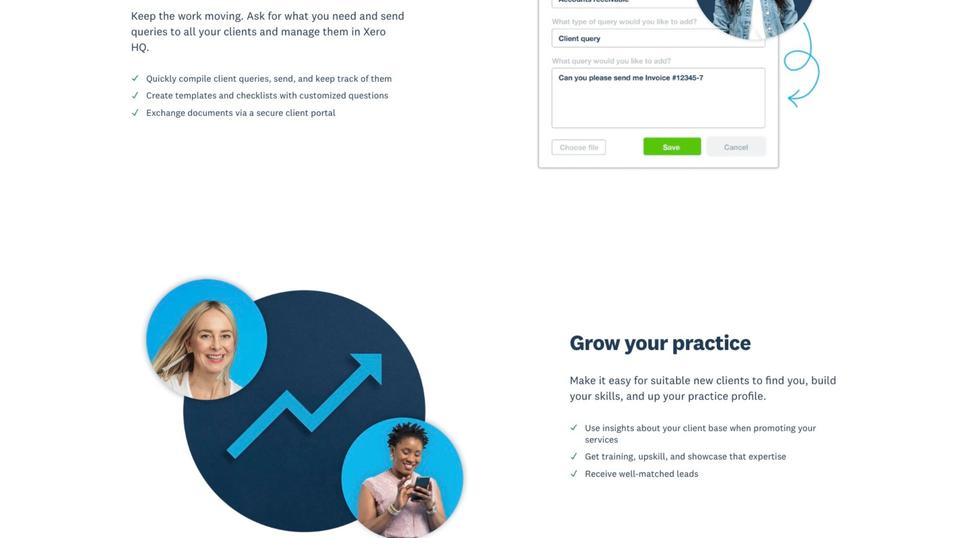 Task type: vqa. For each thing, say whether or not it's contained in the screenshot.
| corresponding to Appendix 3B
no



Task type: describe. For each thing, give the bounding box(es) containing it.
the client query interface in xero, with a query stating "can you please send me invoice #12345-7?" image
[[497, 0, 844, 184]]



